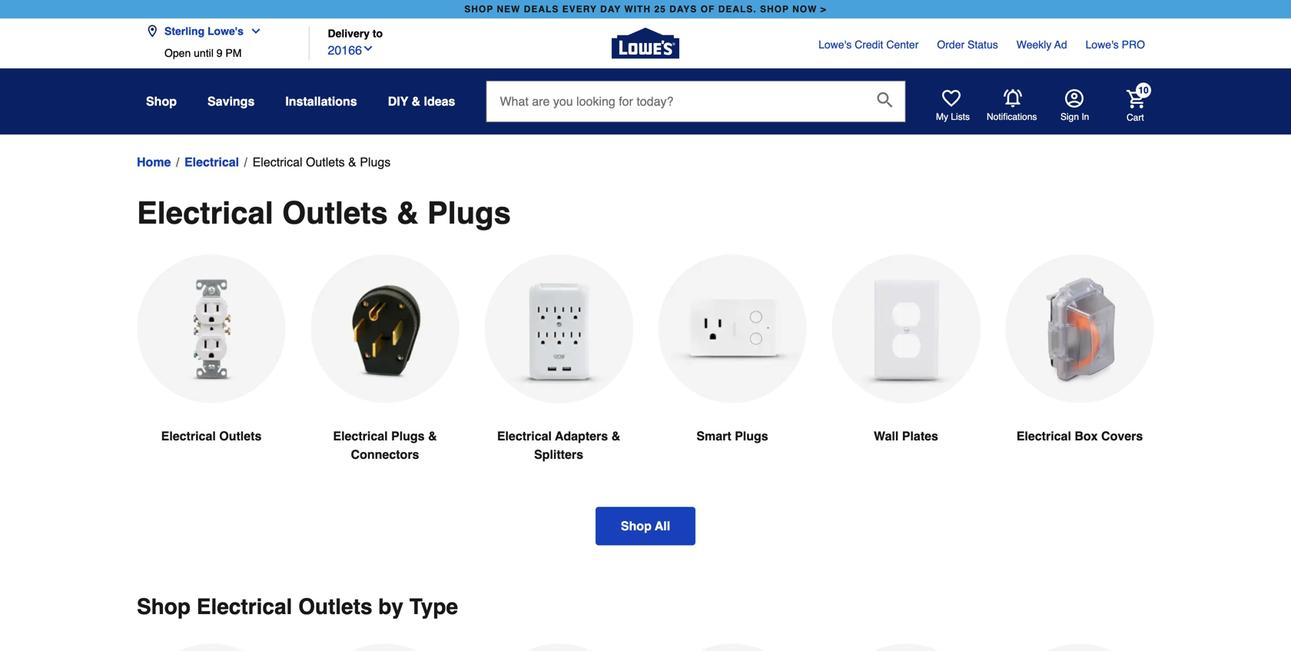 Task type: vqa. For each thing, say whether or not it's contained in the screenshot.
rightmost at
no



Task type: locate. For each thing, give the bounding box(es) containing it.
25
[[654, 4, 666, 15]]

delivery
[[328, 27, 370, 40]]

shop left now
[[760, 4, 789, 15]]

ad
[[1054, 38, 1067, 51]]

now
[[793, 4, 817, 15]]

lowe's credit center
[[819, 38, 919, 51]]

electrical outlets & plugs down installations "button"
[[253, 155, 391, 169]]

notifications
[[987, 111, 1037, 122]]

all
[[655, 519, 670, 533]]

plates
[[902, 429, 938, 443]]

1 horizontal spatial lowe's
[[819, 38, 852, 51]]

electrical inside the electrical plugs & connectors
[[333, 429, 388, 443]]

weekly ad link
[[1017, 37, 1067, 52]]

2 vertical spatial shop
[[137, 595, 191, 619]]

9
[[217, 47, 223, 59]]

wall plates
[[874, 429, 938, 443]]

savings button
[[208, 88, 255, 115]]

0 horizontal spatial lowe's
[[208, 25, 244, 37]]

electrical outlets & plugs down electrical outlets & plugs link at the top left of the page
[[137, 195, 511, 231]]

shop for shop all
[[621, 519, 652, 533]]

0 vertical spatial electrical outlets & plugs
[[253, 155, 391, 169]]

order status link
[[937, 37, 998, 52]]

home
[[137, 155, 171, 169]]

shop left new
[[464, 4, 494, 15]]

1 shop from the left
[[464, 4, 494, 15]]

wall plates link
[[832, 254, 981, 482]]

electrical
[[184, 155, 239, 169], [253, 155, 302, 169], [137, 195, 274, 231], [161, 429, 216, 443], [333, 429, 388, 443], [497, 429, 552, 443], [1017, 429, 1071, 443], [197, 595, 292, 619]]

& inside 'electrical adapters & splitters'
[[612, 429, 620, 443]]

installations
[[285, 94, 357, 108]]

a black heavy-duty 4-prong universal plug. image
[[311, 254, 460, 403]]

type
[[409, 595, 458, 619]]

0 horizontal spatial shop
[[464, 4, 494, 15]]

electrical inside 'link'
[[1017, 429, 1071, 443]]

0 vertical spatial shop
[[146, 94, 177, 108]]

2 horizontal spatial lowe's
[[1086, 38, 1119, 51]]

my
[[936, 111, 948, 122]]

deals
[[524, 4, 559, 15]]

shop new deals every day with 25 days of deals. shop now > link
[[461, 0, 830, 18]]

1 horizontal spatial shop
[[760, 4, 789, 15]]

lowe's up the 9
[[208, 25, 244, 37]]

shop up a white g f c i outlet. image
[[137, 595, 191, 619]]

lowe's left the credit at the top of the page
[[819, 38, 852, 51]]

sterling lowe's
[[164, 25, 244, 37]]

open
[[164, 47, 191, 59]]

outlets
[[306, 155, 345, 169], [282, 195, 388, 231], [219, 429, 262, 443], [298, 595, 372, 619]]

&
[[412, 94, 421, 108], [348, 155, 356, 169], [397, 195, 419, 231], [428, 429, 437, 443], [612, 429, 620, 443]]

shop new deals every day with 25 days of deals. shop now >
[[464, 4, 827, 15]]

>
[[821, 4, 827, 15]]

lowe's pro link
[[1086, 37, 1145, 52]]

location image
[[146, 25, 158, 37]]

a white duplex electrical outlet. image
[[137, 254, 286, 403]]

smart plugs
[[697, 429, 768, 443]]

lowe's home improvement cart image
[[1127, 90, 1145, 108]]

Search Query text field
[[487, 81, 865, 121]]

shop down open
[[146, 94, 177, 108]]

shop
[[464, 4, 494, 15], [760, 4, 789, 15]]

lowe's
[[208, 25, 244, 37], [819, 38, 852, 51], [1086, 38, 1119, 51]]

shop
[[146, 94, 177, 108], [621, 519, 652, 533], [137, 595, 191, 619]]

days
[[670, 4, 697, 15]]

a night light electrical outlet. image
[[1005, 644, 1154, 651]]

sterling lowe's button
[[146, 16, 268, 47]]

None search field
[[486, 81, 906, 136]]

order
[[937, 38, 965, 51]]

diy
[[388, 94, 408, 108]]

& inside button
[[412, 94, 421, 108]]

weekly ad
[[1017, 38, 1067, 51]]

connectors
[[351, 447, 419, 462]]

center
[[886, 38, 919, 51]]

to
[[373, 27, 383, 40]]

pro
[[1122, 38, 1145, 51]]

sterling
[[164, 25, 205, 37]]

a white g f c i outlet. image
[[137, 644, 286, 651]]

in
[[1082, 111, 1089, 122]]

of
[[701, 4, 715, 15]]

electrical outlets
[[161, 429, 262, 443]]

my lists
[[936, 111, 970, 122]]

splitters
[[534, 447, 583, 462]]

delivery to
[[328, 27, 383, 40]]

until
[[194, 47, 214, 59]]

shop left all
[[621, 519, 652, 533]]

electrical outlets & plugs
[[253, 155, 391, 169], [137, 195, 511, 231]]

lowe's left pro
[[1086, 38, 1119, 51]]

ideas
[[424, 94, 455, 108]]

electrical adapters & splitters link
[[484, 254, 633, 501]]

electrical outlets link
[[137, 254, 286, 482]]

electrical link
[[184, 153, 239, 171]]

a 4-port u s b outlet. image
[[311, 644, 460, 651]]

diy & ideas
[[388, 94, 455, 108]]

adapters
[[555, 429, 608, 443]]

plugs
[[360, 155, 391, 169], [427, 195, 511, 231], [391, 429, 425, 443], [735, 429, 768, 443]]

1 vertical spatial shop
[[621, 519, 652, 533]]

shop for shop electrical outlets by type
[[137, 595, 191, 619]]

shop all
[[621, 519, 670, 533]]

lowe's home improvement lists image
[[942, 89, 961, 108]]

day
[[600, 4, 621, 15]]

smart
[[697, 429, 731, 443]]

sign in
[[1061, 111, 1089, 122]]

pm
[[226, 47, 242, 59]]

lowe's home improvement account image
[[1065, 89, 1084, 108]]



Task type: describe. For each thing, give the bounding box(es) containing it.
shop for shop
[[146, 94, 177, 108]]

electrical box covers
[[1017, 429, 1143, 443]]

home link
[[137, 153, 171, 171]]

cart
[[1127, 112, 1144, 123]]

20166 button
[[328, 40, 374, 60]]

lowe's inside button
[[208, 25, 244, 37]]

lowe's home improvement notification center image
[[1004, 89, 1022, 108]]

smart plugs link
[[658, 254, 807, 482]]

lowe's for lowe's credit center
[[819, 38, 852, 51]]

chevron down image
[[362, 42, 374, 55]]

lowe's home improvement logo image
[[612, 10, 679, 77]]

credit
[[855, 38, 884, 51]]

every
[[562, 4, 597, 15]]

a white decorative 1-gang wall plate. image
[[832, 254, 981, 404]]

10
[[1139, 85, 1149, 96]]

wall
[[874, 429, 899, 443]]

an electric range power outlet. image
[[658, 644, 807, 651]]

lowe's pro
[[1086, 38, 1145, 51]]

electrical plugs & connectors link
[[311, 254, 460, 501]]

chevron down image
[[244, 25, 262, 37]]

covers
[[1101, 429, 1143, 443]]

& inside the electrical plugs & connectors
[[428, 429, 437, 443]]

20166
[[328, 43, 362, 57]]

electrical plugs & connectors
[[333, 429, 437, 462]]

sign
[[1061, 111, 1079, 122]]

installations button
[[285, 88, 357, 115]]

plugs inside smart plugs link
[[735, 429, 768, 443]]

electrical box covers link
[[1005, 254, 1154, 482]]

a white smart plug with outlet and light control. image
[[658, 254, 807, 403]]

diy & ideas button
[[388, 88, 455, 115]]

plugs inside electrical outlets & plugs link
[[360, 155, 391, 169]]

electrical outlets & plugs link
[[253, 153, 391, 171]]

lowe's credit center link
[[819, 37, 919, 52]]

with
[[624, 4, 651, 15]]

1 vertical spatial electrical outlets & plugs
[[137, 195, 511, 231]]

lowe's for lowe's pro
[[1086, 38, 1119, 51]]

a dryer power outlet. image
[[484, 644, 633, 651]]

electrical inside 'electrical adapters & splitters'
[[497, 429, 552, 443]]

deals.
[[718, 4, 757, 15]]

sign in button
[[1061, 89, 1089, 123]]

a switch electrical outlet. image
[[832, 644, 981, 651]]

box
[[1075, 429, 1098, 443]]

lists
[[951, 111, 970, 122]]

shop button
[[146, 88, 177, 115]]

weekly
[[1017, 38, 1052, 51]]

plugs inside the electrical plugs & connectors
[[391, 429, 425, 443]]

shop electrical outlets by type
[[137, 595, 458, 619]]

savings
[[208, 94, 255, 108]]

new
[[497, 4, 521, 15]]

order status
[[937, 38, 998, 51]]

shop all link
[[596, 507, 696, 545]]

a white 6-outlet adapter with u s b outlets. image
[[484, 254, 633, 404]]

search image
[[877, 92, 893, 108]]

by
[[378, 595, 404, 619]]

my lists link
[[936, 89, 970, 123]]

a gray 2-gang electrical box. image
[[1005, 254, 1154, 403]]

electrical adapters & splitters
[[497, 429, 620, 462]]

open until 9 pm
[[164, 47, 242, 59]]

status
[[968, 38, 998, 51]]

2 shop from the left
[[760, 4, 789, 15]]



